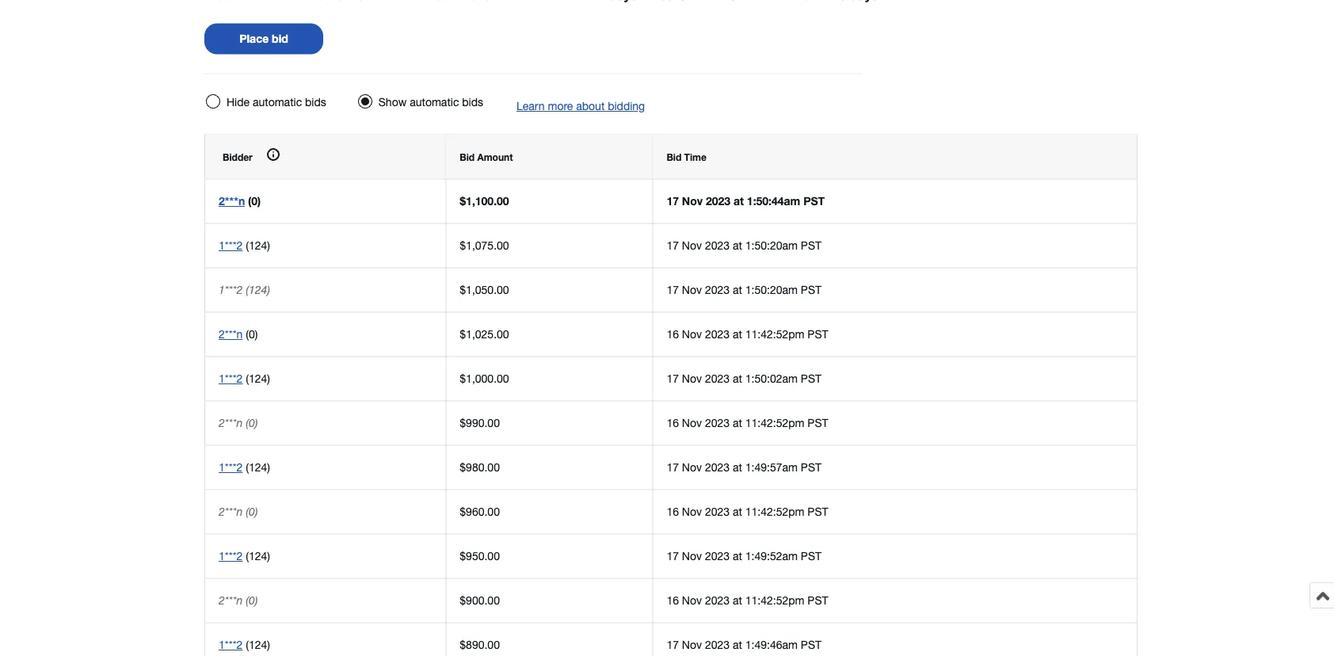 Task type: vqa. For each thing, say whether or not it's contained in the screenshot.


Task type: describe. For each thing, give the bounding box(es) containing it.
1***2 (124) for $950.00
[[219, 550, 270, 563]]

2***n (0) for $1,100.00
[[219, 195, 261, 208]]

$980.00
[[460, 461, 500, 474]]

1***2 (124) for $1,000.00
[[219, 372, 270, 385]]

1***2 for $1,000.00
[[219, 372, 243, 385]]

17 for $1,050.00
[[667, 283, 679, 296]]

pst for $1,075.00
[[801, 239, 822, 252]]

place bid button
[[204, 23, 323, 54]]

at for $1,000.00
[[733, 372, 742, 385]]

2***n (0) for $1,025.00
[[219, 328, 258, 341]]

at for $1,050.00
[[733, 283, 742, 296]]

learn more about bidding
[[517, 99, 645, 113]]

(124) for $890.00
[[246, 638, 270, 651]]

time
[[684, 151, 707, 162]]

about
[[576, 99, 605, 113]]

pst for $1,000.00
[[801, 372, 822, 385]]

(124) for $1,075.00
[[246, 239, 270, 252]]

1***2 link for $1,075.00
[[219, 239, 243, 252]]

hide
[[227, 95, 250, 109]]

place
[[239, 32, 269, 45]]

pst for $890.00
[[801, 638, 822, 651]]

$1,025.00
[[460, 328, 509, 341]]

2***n for $1,100.00
[[219, 195, 245, 208]]

nov for $980.00
[[682, 461, 702, 474]]

(124) for $1,000.00
[[246, 372, 270, 385]]

(0) for $1,100.00
[[248, 195, 261, 208]]

learn
[[517, 99, 545, 113]]

at for $1,075.00
[[733, 239, 742, 252]]

nov for $1,100.00
[[682, 195, 703, 208]]

automatic for show
[[410, 95, 459, 109]]

2023 for $990.00
[[705, 416, 730, 430]]

nov for $960.00
[[682, 505, 702, 518]]

$1,075.00
[[460, 239, 509, 252]]

1:49:46am
[[746, 638, 798, 651]]

1:50:02am
[[746, 372, 798, 385]]

2023 for $890.00
[[705, 638, 730, 651]]

2***n for $900.00
[[219, 594, 243, 607]]

nov for $1,075.00
[[682, 239, 702, 252]]

bidder column header
[[205, 135, 446, 179]]

17 for $890.00
[[667, 638, 679, 651]]

1***2 (124) for $890.00
[[219, 638, 270, 651]]

pst for $1,050.00
[[801, 283, 822, 296]]

1***2 link for $890.00
[[219, 638, 243, 651]]

2***n (0) for $900.00
[[219, 594, 258, 607]]

(124) for $1,050.00
[[246, 283, 270, 296]]

2***n for $960.00
[[219, 505, 243, 518]]

1***2 link for $950.00
[[219, 550, 243, 563]]

bid time
[[667, 151, 707, 162]]

$900.00
[[460, 594, 500, 607]]

17 nov 2023 at 1:50:20am pst for $1,050.00
[[667, 283, 822, 296]]

bidder
[[223, 151, 253, 162]]

pst for $1,025.00
[[808, 328, 829, 341]]

1***2 link for $1,000.00
[[219, 372, 243, 385]]

at for $1,100.00
[[734, 195, 744, 208]]

11:42:52pm for $900.00
[[746, 594, 805, 607]]

pst for $950.00
[[801, 550, 822, 563]]

16 for $1,025.00
[[667, 328, 679, 341]]

bidding
[[608, 99, 645, 113]]

nov for $900.00
[[682, 594, 702, 607]]

more
[[548, 99, 573, 113]]

at for $960.00
[[733, 505, 742, 518]]

at for $900.00
[[733, 594, 742, 607]]

2023 for $980.00
[[705, 461, 730, 474]]

1:49:57am
[[746, 461, 798, 474]]

1***2 for $1,050.00
[[219, 283, 243, 296]]

pst for $1,100.00
[[804, 195, 825, 208]]

show
[[379, 95, 407, 109]]



Task type: locate. For each thing, give the bounding box(es) containing it.
16
[[667, 328, 679, 341], [667, 416, 679, 430], [667, 505, 679, 518], [667, 594, 679, 607]]

5 1***2 link from the top
[[219, 638, 243, 651]]

1 1:50:20am from the top
[[746, 239, 798, 252]]

2***n link for $1,025.00
[[219, 328, 243, 341]]

11:42:52pm down '1:49:57am'
[[746, 505, 805, 518]]

at for $990.00
[[733, 416, 742, 430]]

nov for $950.00
[[682, 550, 702, 563]]

bids for hide automatic bids
[[305, 95, 326, 109]]

at for $890.00
[[733, 638, 742, 651]]

1:50:20am for $1,050.00
[[746, 283, 798, 296]]

pst
[[804, 195, 825, 208], [801, 239, 822, 252], [801, 283, 822, 296], [808, 328, 829, 341], [801, 372, 822, 385], [808, 416, 829, 430], [801, 461, 822, 474], [808, 505, 829, 518], [801, 550, 822, 563], [808, 594, 829, 607], [801, 638, 822, 651]]

6 nov from the top
[[682, 416, 702, 430]]

17
[[667, 195, 679, 208], [667, 239, 679, 252], [667, 283, 679, 296], [667, 372, 679, 385], [667, 461, 679, 474], [667, 550, 679, 563], [667, 638, 679, 651]]

4 1***2 link from the top
[[219, 550, 243, 563]]

6 (124) from the top
[[246, 638, 270, 651]]

17 nov 2023 at 1:49:57am pst
[[667, 461, 822, 474]]

2 (124) from the top
[[246, 283, 270, 296]]

1 2***n (0) from the top
[[219, 195, 261, 208]]

at
[[734, 195, 744, 208], [733, 239, 742, 252], [733, 283, 742, 296], [733, 328, 742, 341], [733, 372, 742, 385], [733, 416, 742, 430], [733, 461, 742, 474], [733, 505, 742, 518], [733, 550, 742, 563], [733, 594, 742, 607], [733, 638, 742, 651]]

2 bids from the left
[[462, 95, 483, 109]]

1***2 (124) for $980.00
[[219, 461, 270, 474]]

17 nov 2023 at 1:50:20am pst
[[667, 239, 822, 252], [667, 283, 822, 296]]

$1,000.00
[[460, 372, 509, 385]]

17 for $980.00
[[667, 461, 679, 474]]

0 horizontal spatial automatic
[[253, 95, 302, 109]]

2***n for $990.00
[[219, 416, 243, 430]]

6 17 from the top
[[667, 550, 679, 563]]

3 1***2 from the top
[[219, 372, 243, 385]]

bid
[[272, 32, 288, 45]]

2 16 nov 2023 at 11:42:52pm pst from the top
[[667, 416, 829, 430]]

3 11:42:52pm from the top
[[746, 505, 805, 518]]

2 2***n from the top
[[219, 328, 243, 341]]

2 nov from the top
[[682, 239, 702, 252]]

0 horizontal spatial bids
[[305, 95, 326, 109]]

nov for $1,000.00
[[682, 372, 702, 385]]

3 2***n (0) from the top
[[219, 416, 258, 430]]

1:49:52am
[[746, 550, 798, 563]]

17 for $950.00
[[667, 550, 679, 563]]

16 for $900.00
[[667, 594, 679, 607]]

bids up bid amount on the top of the page
[[462, 95, 483, 109]]

1***2 (124)
[[219, 239, 270, 252], [219, 283, 270, 296], [219, 372, 270, 385], [219, 461, 270, 474], [219, 550, 270, 563], [219, 638, 270, 651]]

3 16 nov 2023 at 11:42:52pm pst from the top
[[667, 505, 829, 518]]

1***2 link for $980.00
[[219, 461, 243, 474]]

2023 for $1,075.00
[[705, 239, 730, 252]]

1 11:42:52pm from the top
[[746, 328, 805, 341]]

1***2 for $890.00
[[219, 638, 243, 651]]

2***n
[[219, 195, 245, 208], [219, 328, 243, 341], [219, 416, 243, 430], [219, 505, 243, 518], [219, 594, 243, 607]]

2 2***n (0) from the top
[[219, 328, 258, 341]]

11:42:52pm down 1:49:52am
[[746, 594, 805, 607]]

automatic
[[253, 95, 302, 109], [410, 95, 459, 109]]

2023 for $1,100.00
[[706, 195, 731, 208]]

bids
[[305, 95, 326, 109], [462, 95, 483, 109]]

(0)
[[248, 195, 261, 208], [246, 328, 258, 341], [246, 416, 258, 430], [246, 505, 258, 518], [246, 594, 258, 607]]

17 for $1,000.00
[[667, 372, 679, 385]]

4 11:42:52pm from the top
[[746, 594, 805, 607]]

16 nov 2023 at 11:42:52pm pst for $900.00
[[667, 594, 829, 607]]

hide automatic bids
[[227, 95, 326, 109]]

16 for $960.00
[[667, 505, 679, 518]]

5 1***2 from the top
[[219, 550, 243, 563]]

5 17 from the top
[[667, 461, 679, 474]]

2***n (0) for $960.00
[[219, 505, 258, 518]]

bid left "time"
[[667, 151, 682, 162]]

17 nov 2023 at 1:50:02am pst
[[667, 372, 822, 385]]

6 1***2 from the top
[[219, 638, 243, 651]]

3 2***n from the top
[[219, 416, 243, 430]]

$960.00
[[460, 505, 500, 518]]

1:50:20am for $1,075.00
[[746, 239, 798, 252]]

17 nov 2023 at 1:50:20am pst for $1,075.00
[[667, 239, 822, 252]]

$1,100.00
[[460, 195, 509, 208]]

8 nov from the top
[[682, 505, 702, 518]]

3 1***2 (124) from the top
[[219, 372, 270, 385]]

17 nov 2023 at 1:49:46am pst
[[667, 638, 822, 651]]

1***2
[[219, 239, 243, 252], [219, 283, 243, 296], [219, 372, 243, 385], [219, 461, 243, 474], [219, 550, 243, 563], [219, 638, 243, 651]]

4 2***n (0) from the top
[[219, 505, 258, 518]]

1 17 from the top
[[667, 195, 679, 208]]

2 1***2 from the top
[[219, 283, 243, 296]]

16 nov 2023 at 11:42:52pm pst
[[667, 328, 829, 341], [667, 416, 829, 430], [667, 505, 829, 518], [667, 594, 829, 607]]

5 2***n (0) from the top
[[219, 594, 258, 607]]

2***n (0)
[[219, 195, 261, 208], [219, 328, 258, 341], [219, 416, 258, 430], [219, 505, 258, 518], [219, 594, 258, 607]]

2 1***2 link from the top
[[219, 372, 243, 385]]

2 2***n link from the top
[[219, 328, 243, 341]]

0 vertical spatial 1:50:20am
[[746, 239, 798, 252]]

1 vertical spatial 2***n link
[[219, 328, 243, 341]]

1 2***n link from the top
[[219, 195, 245, 208]]

2023 for $950.00
[[705, 550, 730, 563]]

4 1***2 from the top
[[219, 461, 243, 474]]

16 nov 2023 at 11:42:52pm pst for $1,025.00
[[667, 328, 829, 341]]

1 16 from the top
[[667, 328, 679, 341]]

$890.00
[[460, 638, 500, 651]]

(0) for $960.00
[[246, 505, 258, 518]]

1 automatic from the left
[[253, 95, 302, 109]]

7 nov from the top
[[682, 461, 702, 474]]

0 horizontal spatial bid
[[460, 151, 475, 162]]

17 nov 2023 at 1:50:44am pst
[[667, 195, 825, 208]]

nov for $1,025.00
[[682, 328, 702, 341]]

2 17 from the top
[[667, 239, 679, 252]]

1 17 nov 2023 at 1:50:20am pst from the top
[[667, 239, 822, 252]]

2023 for $960.00
[[705, 505, 730, 518]]

1 horizontal spatial bid
[[667, 151, 682, 162]]

16 nov 2023 at 11:42:52pm pst up 17 nov 2023 at 1:49:46am pst
[[667, 594, 829, 607]]

1 bids from the left
[[305, 95, 326, 109]]

2 11:42:52pm from the top
[[746, 416, 805, 430]]

2 1***2 (124) from the top
[[219, 283, 270, 296]]

1 16 nov 2023 at 11:42:52pm pst from the top
[[667, 328, 829, 341]]

11:42:52pm for $1,025.00
[[746, 328, 805, 341]]

1 nov from the top
[[682, 195, 703, 208]]

11:42:52pm up '1:49:57am'
[[746, 416, 805, 430]]

1 horizontal spatial automatic
[[410, 95, 459, 109]]

show automatic bids
[[379, 95, 483, 109]]

1:50:44am
[[747, 195, 801, 208]]

1 1***2 (124) from the top
[[219, 239, 270, 252]]

5 2***n from the top
[[219, 594, 243, 607]]

bids up bidder column header
[[305, 95, 326, 109]]

bid for bid amount
[[460, 151, 475, 162]]

0 vertical spatial 2***n link
[[219, 195, 245, 208]]

place bid
[[239, 32, 288, 45]]

4 nov from the top
[[682, 328, 702, 341]]

2***n link for $1,100.00
[[219, 195, 245, 208]]

2 16 from the top
[[667, 416, 679, 430]]

2023 for $1,000.00
[[705, 372, 730, 385]]

bid for bid time
[[667, 151, 682, 162]]

at for $1,025.00
[[733, 328, 742, 341]]

16 nov 2023 at 11:42:52pm pst up 17 nov 2023 at 1:49:57am pst
[[667, 416, 829, 430]]

7 17 from the top
[[667, 638, 679, 651]]

16 nov 2023 at 11:42:52pm pst for $990.00
[[667, 416, 829, 430]]

pst for $960.00
[[808, 505, 829, 518]]

1 (124) from the top
[[246, 239, 270, 252]]

16 nov 2023 at 11:42:52pm pst up the 17 nov 2023 at 1:50:02am pst
[[667, 328, 829, 341]]

1 1***2 link from the top
[[219, 239, 243, 252]]

4 1***2 (124) from the top
[[219, 461, 270, 474]]

$990.00
[[460, 416, 500, 430]]

bid amount
[[460, 151, 513, 162]]

16 nov 2023 at 11:42:52pm pst down 17 nov 2023 at 1:49:57am pst
[[667, 505, 829, 518]]

3 16 from the top
[[667, 505, 679, 518]]

$1,050.00
[[460, 283, 509, 296]]

bid left the amount at the left of the page
[[460, 151, 475, 162]]

11:42:52pm for $960.00
[[746, 505, 805, 518]]

4 16 nov 2023 at 11:42:52pm pst from the top
[[667, 594, 829, 607]]

1***2 link
[[219, 239, 243, 252], [219, 372, 243, 385], [219, 461, 243, 474], [219, 550, 243, 563], [219, 638, 243, 651]]

(0) for $990.00
[[246, 416, 258, 430]]

2023 for $1,050.00
[[705, 283, 730, 296]]

automatic right the show
[[410, 95, 459, 109]]

4 16 from the top
[[667, 594, 679, 607]]

pst for $990.00
[[808, 416, 829, 430]]

5 nov from the top
[[682, 372, 702, 385]]

(124)
[[246, 239, 270, 252], [246, 283, 270, 296], [246, 372, 270, 385], [246, 461, 270, 474], [246, 550, 270, 563], [246, 638, 270, 651]]

2 automatic from the left
[[410, 95, 459, 109]]

2 1:50:20am from the top
[[746, 283, 798, 296]]

1 vertical spatial 1:50:20am
[[746, 283, 798, 296]]

nov for $990.00
[[682, 416, 702, 430]]

11:42:52pm
[[746, 328, 805, 341], [746, 416, 805, 430], [746, 505, 805, 518], [746, 594, 805, 607]]

17 for $1,075.00
[[667, 239, 679, 252]]

1 2***n from the top
[[219, 195, 245, 208]]

amount
[[477, 151, 513, 162]]

1***2 (124) for $1,075.00
[[219, 239, 270, 252]]

16 for $990.00
[[667, 416, 679, 430]]

4 (124) from the top
[[246, 461, 270, 474]]

pst for $980.00
[[801, 461, 822, 474]]

0 vertical spatial 17 nov 2023 at 1:50:20am pst
[[667, 239, 822, 252]]

3 (124) from the top
[[246, 372, 270, 385]]

2023
[[706, 195, 731, 208], [705, 239, 730, 252], [705, 283, 730, 296], [705, 328, 730, 341], [705, 372, 730, 385], [705, 416, 730, 430], [705, 461, 730, 474], [705, 505, 730, 518], [705, 550, 730, 563], [705, 594, 730, 607], [705, 638, 730, 651]]

2***n (0) for $990.00
[[219, 416, 258, 430]]

1 bid from the left
[[460, 151, 475, 162]]

2023 for $1,025.00
[[705, 328, 730, 341]]

pst for $900.00
[[808, 594, 829, 607]]

16 nov 2023 at 11:42:52pm pst for $960.00
[[667, 505, 829, 518]]

2***n for $1,025.00
[[219, 328, 243, 341]]

bid
[[460, 151, 475, 162], [667, 151, 682, 162]]

1***2 (124) for $1,050.00
[[219, 283, 270, 296]]

1 1***2 from the top
[[219, 239, 243, 252]]

automatic for hide
[[253, 95, 302, 109]]

5 1***2 (124) from the top
[[219, 550, 270, 563]]

at for $950.00
[[733, 550, 742, 563]]

4 2***n from the top
[[219, 505, 243, 518]]

1:50:20am
[[746, 239, 798, 252], [746, 283, 798, 296]]

1 vertical spatial 17 nov 2023 at 1:50:20am pst
[[667, 283, 822, 296]]

automatic right hide
[[253, 95, 302, 109]]

17 nov 2023 at 1:49:52am pst
[[667, 550, 822, 563]]

2***n link
[[219, 195, 245, 208], [219, 328, 243, 341]]

learn more about bidding link
[[517, 99, 645, 113]]

11:42:52pm for $990.00
[[746, 416, 805, 430]]

1***2 for $980.00
[[219, 461, 243, 474]]

1***2 for $950.00
[[219, 550, 243, 563]]

bids for show automatic bids
[[462, 95, 483, 109]]

3 1***2 link from the top
[[219, 461, 243, 474]]

6 1***2 (124) from the top
[[219, 638, 270, 651]]

10 nov from the top
[[682, 594, 702, 607]]

1 horizontal spatial bids
[[462, 95, 483, 109]]

nov for $890.00
[[682, 638, 702, 651]]

nov
[[682, 195, 703, 208], [682, 239, 702, 252], [682, 283, 702, 296], [682, 328, 702, 341], [682, 372, 702, 385], [682, 416, 702, 430], [682, 461, 702, 474], [682, 505, 702, 518], [682, 550, 702, 563], [682, 594, 702, 607], [682, 638, 702, 651]]

17 for $1,100.00
[[667, 195, 679, 208]]

1***2 for $1,075.00
[[219, 239, 243, 252]]

2 bid from the left
[[667, 151, 682, 162]]

11 nov from the top
[[682, 638, 702, 651]]

2 17 nov 2023 at 1:50:20am pst from the top
[[667, 283, 822, 296]]

4 17 from the top
[[667, 372, 679, 385]]

(124) for $950.00
[[246, 550, 270, 563]]

(0) for $900.00
[[246, 594, 258, 607]]

$950.00
[[460, 550, 500, 563]]

3 17 from the top
[[667, 283, 679, 296]]

at for $980.00
[[733, 461, 742, 474]]

11:42:52pm up '1:50:02am'
[[746, 328, 805, 341]]

9 nov from the top
[[682, 550, 702, 563]]

2023 for $900.00
[[705, 594, 730, 607]]

3 nov from the top
[[682, 283, 702, 296]]

(124) for $980.00
[[246, 461, 270, 474]]

5 (124) from the top
[[246, 550, 270, 563]]

(0) for $1,025.00
[[246, 328, 258, 341]]



